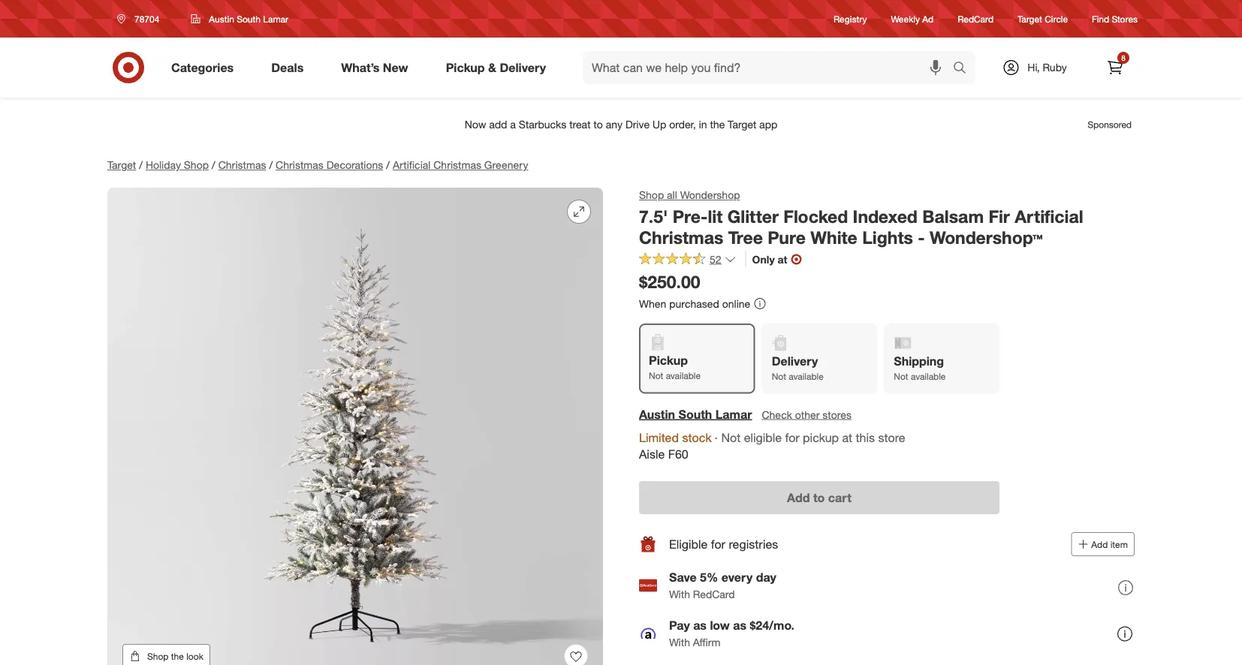 Task type: locate. For each thing, give the bounding box(es) containing it.
1 horizontal spatial pickup
[[649, 353, 688, 368]]

lamar up the ·
[[716, 407, 752, 422]]

austin
[[209, 13, 234, 24], [639, 407, 675, 422]]

1 vertical spatial artificial
[[1015, 206, 1084, 227]]

austin south lamar up 'deals'
[[209, 13, 289, 24]]

as up affirm
[[693, 619, 707, 633]]

shop for shop all wondershop 7.5' pre-lit glitter flocked indexed balsam fir artificial christmas tree pure white lights - wondershop™
[[639, 189, 664, 202]]

add left to
[[787, 491, 810, 505]]

for right eligible
[[711, 537, 726, 552]]

fir
[[989, 206, 1010, 227]]

south
[[237, 13, 261, 24], [679, 407, 712, 422]]

shipping not available
[[894, 354, 946, 382]]

for inside limited stock · not eligible for pickup at this store aisle f 60
[[785, 430, 800, 445]]

target circle
[[1018, 13, 1068, 24]]

delivery up check other stores
[[772, 354, 818, 369]]

1 vertical spatial delivery
[[772, 354, 818, 369]]

hi, ruby
[[1028, 61, 1067, 74]]

with down save
[[669, 588, 690, 601]]

0 vertical spatial lamar
[[263, 13, 289, 24]]

1 horizontal spatial at
[[842, 430, 853, 445]]

at right only at the top of page
[[778, 253, 788, 266]]

indexed
[[853, 206, 918, 227]]

delivery
[[500, 60, 546, 75], [772, 354, 818, 369]]

limited stock · not eligible for pickup at this store aisle f 60
[[639, 430, 906, 462]]

1 horizontal spatial add
[[1092, 539, 1108, 550]]

available up austin south lamar button
[[666, 370, 701, 382]]

0 vertical spatial target
[[1018, 13, 1043, 24]]

target / holiday shop / christmas / christmas decorations / artificial christmas greenery
[[107, 158, 528, 172]]

add for add item
[[1092, 539, 1108, 550]]

find stores link
[[1092, 12, 1138, 25]]

as
[[693, 619, 707, 633], [733, 619, 747, 633]]

0 horizontal spatial shop
[[147, 651, 169, 662]]

not inside shipping not available
[[894, 371, 909, 382]]

shop left the
[[147, 651, 169, 662]]

0 vertical spatial at
[[778, 253, 788, 266]]

0 vertical spatial artificial
[[393, 158, 431, 172]]

1 vertical spatial at
[[842, 430, 853, 445]]

0 horizontal spatial delivery
[[500, 60, 546, 75]]

1 horizontal spatial delivery
[[772, 354, 818, 369]]

2 with from the top
[[669, 636, 690, 649]]

0 vertical spatial for
[[785, 430, 800, 445]]

2 vertical spatial shop
[[147, 651, 169, 662]]

austin inside dropdown button
[[209, 13, 234, 24]]

at inside limited stock · not eligible for pickup at this store aisle f 60
[[842, 430, 853, 445]]

affirm
[[693, 636, 721, 649]]

0 horizontal spatial pickup
[[446, 60, 485, 75]]

artificial right decorations on the left top
[[393, 158, 431, 172]]

what's
[[341, 60, 380, 75]]

1 vertical spatial south
[[679, 407, 712, 422]]

0 horizontal spatial as
[[693, 619, 707, 633]]

available inside delivery not available
[[789, 371, 824, 382]]

1 vertical spatial target
[[107, 158, 136, 172]]

1 vertical spatial add
[[1092, 539, 1108, 550]]

1 horizontal spatial target
[[1018, 13, 1043, 24]]

at left this
[[842, 430, 853, 445]]

with inside pay as low as $24/mo. with affirm
[[669, 636, 690, 649]]

advertisement region
[[95, 107, 1147, 143]]

christmas down pre-
[[639, 227, 724, 248]]

south up stock
[[679, 407, 712, 422]]

0 horizontal spatial target
[[107, 158, 136, 172]]

registries
[[729, 537, 778, 552]]

/ left christmas link
[[212, 158, 215, 172]]

registry
[[834, 13, 867, 24]]

pickup inside pickup not available
[[649, 353, 688, 368]]

lights
[[863, 227, 913, 248]]

target for target / holiday shop / christmas / christmas decorations / artificial christmas greenery
[[107, 158, 136, 172]]

1 vertical spatial with
[[669, 636, 690, 649]]

f
[[668, 447, 675, 462]]

1 horizontal spatial as
[[733, 619, 747, 633]]

/
[[139, 158, 143, 172], [212, 158, 215, 172], [269, 158, 273, 172], [386, 158, 390, 172]]

0 horizontal spatial austin south lamar
[[209, 13, 289, 24]]

target left holiday
[[107, 158, 136, 172]]

austin up categories link
[[209, 13, 234, 24]]

target left 'circle'
[[1018, 13, 1043, 24]]

not up austin south lamar button
[[649, 370, 664, 382]]

search
[[946, 62, 983, 76]]

save 5% every day with redcard
[[669, 571, 777, 601]]

1 vertical spatial austin south lamar
[[639, 407, 752, 422]]

0 vertical spatial austin south lamar
[[209, 13, 289, 24]]

christmas link
[[218, 158, 266, 172]]

2 horizontal spatial available
[[911, 371, 946, 382]]

austin south lamar inside austin south lamar dropdown button
[[209, 13, 289, 24]]

0 horizontal spatial add
[[787, 491, 810, 505]]

pre-
[[673, 206, 708, 227]]

pickup left '&'
[[446, 60, 485, 75]]

0 horizontal spatial south
[[237, 13, 261, 24]]

lamar
[[263, 13, 289, 24], [716, 407, 752, 422]]

4 / from the left
[[386, 158, 390, 172]]

for down check other stores button
[[785, 430, 800, 445]]

ad
[[923, 13, 934, 24]]

delivery inside "link"
[[500, 60, 546, 75]]

not for pickup
[[649, 370, 664, 382]]

1 horizontal spatial redcard
[[958, 13, 994, 24]]

available up check other stores
[[789, 371, 824, 382]]

other
[[795, 408, 820, 421]]

target
[[1018, 13, 1043, 24], [107, 158, 136, 172]]

search button
[[946, 51, 983, 87]]

add left item
[[1092, 539, 1108, 550]]

0 horizontal spatial available
[[666, 370, 701, 382]]

available inside pickup not available
[[666, 370, 701, 382]]

for
[[785, 430, 800, 445], [711, 537, 726, 552]]

south up deals link
[[237, 13, 261, 24]]

cart
[[828, 491, 852, 505]]

0 vertical spatial add
[[787, 491, 810, 505]]

78704 button
[[107, 5, 175, 32]]

redcard right ad
[[958, 13, 994, 24]]

0 vertical spatial redcard
[[958, 13, 994, 24]]

pickup not available
[[649, 353, 701, 382]]

8
[[1122, 53, 1126, 62]]

pickup down when
[[649, 353, 688, 368]]

lit
[[708, 206, 723, 227]]

0 horizontal spatial lamar
[[263, 13, 289, 24]]

pickup
[[803, 430, 839, 445]]

lamar up 'deals'
[[263, 13, 289, 24]]

austin up limited
[[639, 407, 675, 422]]

artificial inside 'shop all wondershop 7.5' pre-lit glitter flocked indexed balsam fir artificial christmas tree pure white lights - wondershop™'
[[1015, 206, 1084, 227]]

/ right christmas link
[[269, 158, 273, 172]]

2 as from the left
[[733, 619, 747, 633]]

1 horizontal spatial available
[[789, 371, 824, 382]]

check other stores
[[762, 408, 852, 421]]

0 vertical spatial austin
[[209, 13, 234, 24]]

&
[[488, 60, 497, 75]]

0 horizontal spatial artificial
[[393, 158, 431, 172]]

not up the check
[[772, 371, 786, 382]]

What can we help you find? suggestions appear below search field
[[583, 51, 957, 84]]

add for add to cart
[[787, 491, 810, 505]]

lamar inside button
[[716, 407, 752, 422]]

delivery not available
[[772, 354, 824, 382]]

5%
[[700, 571, 718, 585]]

0 vertical spatial with
[[669, 588, 690, 601]]

not inside delivery not available
[[772, 371, 786, 382]]

delivery right '&'
[[500, 60, 546, 75]]

1 horizontal spatial south
[[679, 407, 712, 422]]

1 horizontal spatial austin
[[639, 407, 675, 422]]

pay as low as $24/mo. with affirm
[[669, 619, 795, 649]]

redcard down 5% at the bottom
[[693, 588, 735, 601]]

not inside pickup not available
[[649, 370, 664, 382]]

pickup for not
[[649, 353, 688, 368]]

austin south lamar up stock
[[639, 407, 752, 422]]

1 horizontal spatial artificial
[[1015, 206, 1084, 227]]

1 vertical spatial lamar
[[716, 407, 752, 422]]

shipping
[[894, 354, 944, 369]]

1 vertical spatial austin
[[639, 407, 675, 422]]

available inside shipping not available
[[911, 371, 946, 382]]

1 horizontal spatial austin south lamar
[[639, 407, 752, 422]]

0 vertical spatial delivery
[[500, 60, 546, 75]]

available down shipping
[[911, 371, 946, 382]]

shop left all
[[639, 189, 664, 202]]

2 horizontal spatial shop
[[639, 189, 664, 202]]

what's new
[[341, 60, 408, 75]]

·
[[715, 430, 718, 445]]

not right the ·
[[722, 430, 741, 445]]

christmas inside 'shop all wondershop 7.5' pre-lit glitter flocked indexed balsam fir artificial christmas tree pure white lights - wondershop™'
[[639, 227, 724, 248]]

austin south lamar button
[[181, 5, 298, 32]]

shop right holiday
[[184, 158, 209, 172]]

not down shipping
[[894, 371, 909, 382]]

at
[[778, 253, 788, 266], [842, 430, 853, 445]]

eligible
[[669, 537, 708, 552]]

artificial right fir
[[1015, 206, 1084, 227]]

wondershop
[[680, 189, 740, 202]]

online
[[722, 297, 751, 310]]

as right low
[[733, 619, 747, 633]]

0 vertical spatial south
[[237, 13, 261, 24]]

shop inside 'shop all wondershop 7.5' pre-lit glitter flocked indexed balsam fir artificial christmas tree pure white lights - wondershop™'
[[639, 189, 664, 202]]

with inside save 5% every day with redcard
[[669, 588, 690, 601]]

/ right decorations on the left top
[[386, 158, 390, 172]]

with down pay
[[669, 636, 690, 649]]

shop
[[184, 158, 209, 172], [639, 189, 664, 202], [147, 651, 169, 662]]

1 horizontal spatial lamar
[[716, 407, 752, 422]]

1 with from the top
[[669, 588, 690, 601]]

low
[[710, 619, 730, 633]]

categories link
[[158, 51, 253, 84]]

1 vertical spatial redcard
[[693, 588, 735, 601]]

white
[[811, 227, 858, 248]]

available
[[666, 370, 701, 382], [789, 371, 824, 382], [911, 371, 946, 382]]

deals
[[271, 60, 304, 75]]

christmas
[[218, 158, 266, 172], [276, 158, 324, 172], [434, 158, 481, 172], [639, 227, 724, 248]]

weekly ad
[[891, 13, 934, 24]]

austin south lamar
[[209, 13, 289, 24], [639, 407, 752, 422]]

1 horizontal spatial for
[[785, 430, 800, 445]]

check other stores button
[[761, 407, 853, 423]]

available for delivery
[[789, 371, 824, 382]]

add
[[787, 491, 810, 505], [1092, 539, 1108, 550]]

0 horizontal spatial redcard
[[693, 588, 735, 601]]

pickup
[[446, 60, 485, 75], [649, 353, 688, 368]]

78704
[[134, 13, 160, 24]]

1 vertical spatial for
[[711, 537, 726, 552]]

0 horizontal spatial austin
[[209, 13, 234, 24]]

pickup inside "link"
[[446, 60, 485, 75]]

/ right "target" link
[[139, 158, 143, 172]]

0 vertical spatial shop
[[184, 158, 209, 172]]

1 vertical spatial shop
[[639, 189, 664, 202]]

when purchased online
[[639, 297, 751, 310]]

1 vertical spatial pickup
[[649, 353, 688, 368]]

7.5'
[[639, 206, 668, 227]]

not inside limited stock · not eligible for pickup at this store aisle f 60
[[722, 430, 741, 445]]

0 vertical spatial pickup
[[446, 60, 485, 75]]

item
[[1111, 539, 1128, 550]]

add to cart
[[787, 491, 852, 505]]

eligible
[[744, 430, 782, 445]]



Task type: describe. For each thing, give the bounding box(es) containing it.
holiday
[[146, 158, 181, 172]]

add to cart button
[[639, 482, 1000, 515]]

shop all wondershop 7.5' pre-lit glitter flocked indexed balsam fir artificial christmas tree pure white lights - wondershop™
[[639, 189, 1084, 248]]

stock
[[682, 430, 712, 445]]

find stores
[[1092, 13, 1138, 24]]

christmas left decorations on the left top
[[276, 158, 324, 172]]

to
[[813, 491, 825, 505]]

lamar inside dropdown button
[[263, 13, 289, 24]]

2 / from the left
[[212, 158, 215, 172]]

ruby
[[1043, 61, 1067, 74]]

not for delivery
[[772, 371, 786, 382]]

weekly ad link
[[891, 12, 934, 25]]

52
[[710, 253, 722, 266]]

registry link
[[834, 12, 867, 25]]

limited
[[639, 430, 679, 445]]

austin south lamar button
[[639, 406, 752, 423]]

$24/mo.
[[750, 619, 795, 633]]

add item button
[[1071, 533, 1135, 557]]

60
[[675, 447, 689, 462]]

categories
[[171, 60, 234, 75]]

check
[[762, 408, 792, 421]]

8 link
[[1099, 51, 1132, 84]]

not for shipping
[[894, 371, 909, 382]]

delivery inside delivery not available
[[772, 354, 818, 369]]

when
[[639, 297, 667, 310]]

pickup for &
[[446, 60, 485, 75]]

circle
[[1045, 13, 1068, 24]]

stores
[[823, 408, 852, 421]]

save
[[669, 571, 697, 585]]

pure
[[768, 227, 806, 248]]

find
[[1092, 13, 1110, 24]]

store
[[878, 430, 906, 445]]

balsam
[[923, 206, 984, 227]]

0 horizontal spatial for
[[711, 537, 726, 552]]

artificial christmas greenery link
[[393, 158, 528, 172]]

add item
[[1092, 539, 1128, 550]]

look
[[186, 651, 203, 662]]

-
[[918, 227, 925, 248]]

$250.00
[[639, 272, 701, 293]]

every
[[722, 571, 753, 585]]

1 as from the left
[[693, 619, 707, 633]]

glitter
[[728, 206, 779, 227]]

christmas left greenery
[[434, 158, 481, 172]]

shop the look
[[147, 651, 203, 662]]

day
[[756, 571, 777, 585]]

tree
[[728, 227, 763, 248]]

greenery
[[484, 158, 528, 172]]

hi,
[[1028, 61, 1040, 74]]

1 / from the left
[[139, 158, 143, 172]]

redcard link
[[958, 12, 994, 25]]

52 link
[[639, 252, 737, 269]]

3 / from the left
[[269, 158, 273, 172]]

available for shipping
[[911, 371, 946, 382]]

christmas right holiday shop link
[[218, 158, 266, 172]]

available for pickup
[[666, 370, 701, 382]]

purchased
[[669, 297, 720, 310]]

what's new link
[[328, 51, 427, 84]]

target for target circle
[[1018, 13, 1043, 24]]

this
[[856, 430, 875, 445]]

holiday shop link
[[146, 158, 209, 172]]

south inside button
[[679, 407, 712, 422]]

new
[[383, 60, 408, 75]]

pickup & delivery
[[446, 60, 546, 75]]

only at
[[752, 253, 788, 266]]

pay
[[669, 619, 690, 633]]

austin inside button
[[639, 407, 675, 422]]

stores
[[1112, 13, 1138, 24]]

shop the look link
[[122, 645, 210, 666]]

target link
[[107, 158, 136, 172]]

eligible for registries
[[669, 537, 778, 552]]

target circle link
[[1018, 12, 1068, 25]]

the
[[171, 651, 184, 662]]

only
[[752, 253, 775, 266]]

south inside dropdown button
[[237, 13, 261, 24]]

pickup & delivery link
[[433, 51, 565, 84]]

shop for shop the look
[[147, 651, 169, 662]]

0 horizontal spatial at
[[778, 253, 788, 266]]

7.5&#39; pre-lit glitter flocked indexed balsam fir artificial christmas tree pure white lights - wondershop&#8482;, 1 of 10 image
[[107, 188, 603, 666]]

redcard inside save 5% every day with redcard
[[693, 588, 735, 601]]

decorations
[[327, 158, 383, 172]]

christmas decorations link
[[276, 158, 383, 172]]

weekly
[[891, 13, 920, 24]]

1 horizontal spatial shop
[[184, 158, 209, 172]]

flocked
[[784, 206, 848, 227]]



Task type: vqa. For each thing, say whether or not it's contained in the screenshot.
right 'reg'
no



